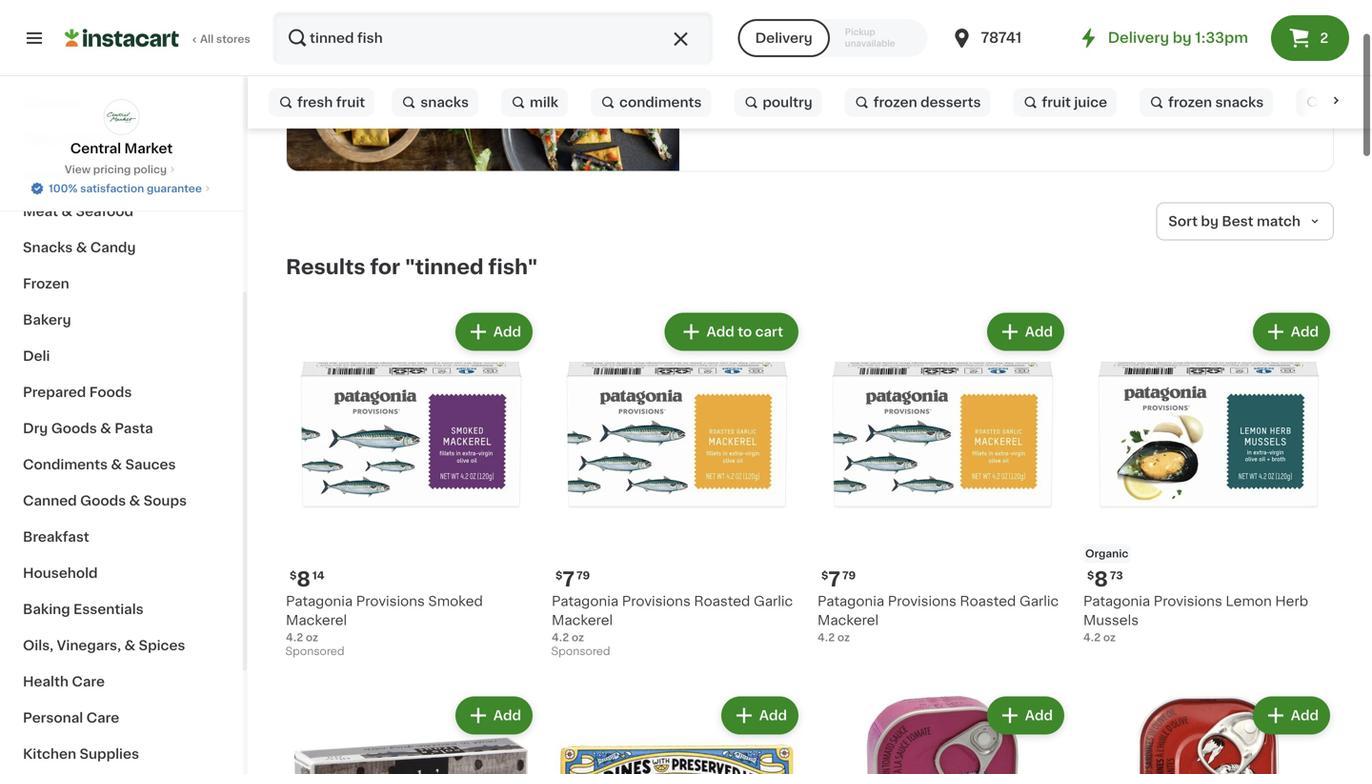 Task type: vqa. For each thing, say whether or not it's contained in the screenshot.
78741 popup button
yes



Task type: describe. For each thing, give the bounding box(es) containing it.
condiments
[[619, 96, 702, 109]]

personal care link
[[11, 700, 232, 737]]

& inside dairy & eggs link
[[63, 132, 74, 146]]

2
[[1320, 31, 1329, 45]]

s
[[1360, 20, 1369, 33]]

oz inside the patagonia provisions smoked mackerel 4.2 oz
[[306, 633, 318, 643]]

spices
[[139, 639, 185, 653]]

1 79 from the left
[[576, 571, 590, 581]]

view for view pricing policy
[[65, 164, 91, 175]]

fresh fruit link
[[269, 83, 375, 121]]

fish"
[[488, 257, 538, 277]]

deli
[[23, 350, 50, 363]]

2 4.2 from the left
[[552, 633, 569, 643]]

essentials
[[73, 603, 144, 617]]

smoked
[[428, 595, 483, 609]]

instacart logo image
[[65, 27, 179, 50]]

snacks
[[23, 241, 73, 254]]

pasta
[[115, 422, 153, 435]]

2 $ from the left
[[556, 571, 563, 581]]

match
[[1257, 215, 1301, 228]]

78741
[[981, 31, 1022, 45]]

4.2 inside patagonia provisions lemon herb mussels 4.2 oz
[[1083, 633, 1101, 643]]

& inside "oils, vinegars, & spices" "link"
[[124, 639, 135, 653]]

view pricing policy
[[65, 164, 167, 175]]

policy
[[133, 164, 167, 175]]

Search field
[[274, 13, 711, 63]]

mackerel inside the patagonia provisions smoked mackerel 4.2 oz
[[286, 614, 347, 628]]

fruit juice link
[[1013, 83, 1117, 121]]

breakfast link
[[11, 519, 232, 556]]

garlic inside patagonia provisions spanish white anchovies, roasted garlic
[[1072, 58, 1111, 71]]

central market
[[70, 142, 173, 155]]

73
[[1110, 571, 1123, 581]]

2 7 from the left
[[828, 570, 840, 590]]

patagonia provisions spanish white anchovies, roasted garlic
[[1012, 1, 1137, 71]]

all stores link
[[65, 11, 252, 65]]

dry goods & pasta
[[23, 422, 153, 435]]

2 button
[[1271, 15, 1349, 61]]

a flat-lay of a table, showing a bowl of salted crackers, an opened can of anchovies, fresh cilantro, and a plate with appetizers made of crackers, anchovies, and diced tomato. the headline "party starters" is featured in the upper left-hand side. image
[[287, 0, 679, 171]]

all stores
[[200, 34, 250, 44]]

provisions inside patagonia provisions spanish white anchovies, roasted garlic
[[1012, 20, 1081, 33]]

goods for canned
[[80, 495, 126, 508]]

prepare
[[1325, 96, 1372, 109]]

dairy & eggs link
[[11, 121, 232, 157]]

$ 8 73
[[1087, 570, 1123, 590]]

satisfaction
[[80, 183, 144, 194]]

health care link
[[11, 664, 232, 700]]

spo
[[696, 65, 717, 76]]

provisions inside patagonia provisions lemon herb mussels 4.2 oz
[[1154, 595, 1222, 609]]

& inside meat & seafood link
[[61, 205, 73, 218]]

snacks link
[[392, 83, 478, 121]]

2 $ 7 79 from the left
[[821, 570, 856, 590]]

crackers
[[696, 42, 774, 58]]

2 patagonia provisions roasted garlic mackerel 4.2 oz from the left
[[818, 595, 1059, 643]]

& inside snacks & candy link
[[76, 241, 87, 254]]

nsored
[[717, 65, 755, 76]]

desserts
[[921, 96, 981, 109]]

dairy & eggs
[[23, 132, 112, 146]]

$ inside $ 8 73
[[1087, 571, 1094, 581]]

service type group
[[738, 19, 928, 57]]

sauces
[[125, 458, 176, 472]]

oils, vinegars, & spices link
[[11, 628, 232, 664]]

juice
[[1074, 96, 1107, 109]]

fruit juice
[[1042, 96, 1107, 109]]

kitchen supplies
[[23, 748, 139, 761]]

white
[[1012, 39, 1051, 52]]

Best match Sort by field
[[1156, 203, 1334, 241]]

prepare link
[[1296, 83, 1372, 121]]

care for personal care
[[86, 712, 119, 725]]

milk link
[[501, 83, 568, 121]]

canned goods & soups link
[[11, 483, 232, 519]]

meat & seafood
[[23, 205, 133, 218]]

fresh
[[297, 96, 333, 109]]

soups
[[144, 495, 187, 508]]

frozen for frozen snacks
[[1168, 96, 1212, 109]]

2 mackerel from the left
[[552, 614, 613, 628]]

canned
[[23, 495, 77, 508]]

100% satisfaction guarantee button
[[30, 177, 213, 196]]

provisions inside the patagonia provisions smoked mackerel 4.2 oz
[[356, 595, 425, 609]]

household
[[23, 567, 98, 580]]

personal
[[23, 712, 83, 725]]

patagonia provisions smoked mackerel 4.2 oz
[[286, 595, 483, 643]]

central
[[70, 142, 121, 155]]

milk
[[530, 96, 558, 109]]

frozen
[[23, 277, 69, 291]]

kitchen supplies link
[[11, 737, 232, 773]]

deli link
[[11, 338, 232, 374]]

foods
[[89, 386, 132, 399]]

oz inside patagonia provisions lemon herb mussels 4.2 oz
[[1103, 633, 1116, 643]]

8 for patagonia provisions lemon herb mussels
[[1094, 570, 1108, 590]]

poultry
[[763, 96, 813, 109]]

& inside canned goods & soups link
[[129, 495, 140, 508]]

provisions inside patagonia provisions s 4.2 oz
[[1288, 20, 1357, 33]]

stores
[[216, 34, 250, 44]]



Task type: locate. For each thing, give the bounding box(es) containing it.
fruit
[[336, 96, 365, 109], [1042, 96, 1071, 109]]

1 frozen from the left
[[874, 96, 917, 109]]

0 horizontal spatial 7
[[563, 570, 575, 590]]

delivery by 1:33pm
[[1108, 31, 1248, 45]]

poultry link
[[734, 83, 822, 121]]

by inside "link"
[[1173, 31, 1192, 45]]

mussels
[[1083, 614, 1139, 628]]

4 4.2 from the left
[[1083, 633, 1101, 643]]

sort by best match
[[1168, 215, 1301, 228]]

2 fruit from the left
[[1042, 96, 1071, 109]]

1 sponsored badge image from the left
[[286, 647, 343, 658]]

1 4.2 from the left
[[286, 633, 303, 643]]

0 horizontal spatial 8
[[297, 570, 311, 590]]

1 horizontal spatial 79
[[842, 571, 856, 581]]

delivery inside "link"
[[1108, 31, 1169, 45]]

care
[[72, 676, 105, 689], [86, 712, 119, 725]]

oz
[[306, 633, 318, 643], [572, 633, 584, 643], [837, 633, 850, 643], [1103, 633, 1116, 643]]

2 frozen from the left
[[1168, 96, 1212, 109]]

1 horizontal spatial snacks
[[1215, 96, 1264, 109]]

personal care
[[23, 712, 119, 725]]

0 horizontal spatial mackerel
[[286, 614, 347, 628]]

0 horizontal spatial by
[[1173, 31, 1192, 45]]

by inside field
[[1201, 215, 1219, 228]]

& left sauces
[[111, 458, 122, 472]]

78741 button
[[950, 11, 1065, 65]]

1 horizontal spatial sponsored badge image
[[552, 647, 609, 658]]

view
[[696, 103, 721, 114], [65, 164, 91, 175]]

add
[[493, 326, 521, 339], [707, 326, 734, 339], [1025, 326, 1053, 339], [1291, 326, 1319, 339], [493, 710, 521, 723], [759, 710, 787, 723], [1025, 710, 1053, 723], [1291, 710, 1319, 723]]

canned goods & soups
[[23, 495, 187, 508]]

goods for dry
[[51, 422, 97, 435]]

2 oz from the left
[[572, 633, 584, 643]]

results
[[286, 257, 365, 277]]

1 horizontal spatial mackerel
[[552, 614, 613, 628]]

100% satisfaction guarantee
[[49, 183, 202, 194]]

& inside condiments & sauces link
[[111, 458, 122, 472]]

1 horizontal spatial all
[[724, 103, 738, 114]]

oils, vinegars, & spices
[[23, 639, 185, 653]]

snacks & candy
[[23, 241, 136, 254]]

0 horizontal spatial frozen
[[874, 96, 917, 109]]

None search field
[[273, 11, 713, 65]]

& left spices
[[124, 639, 135, 653]]

&
[[63, 132, 74, 146], [61, 205, 73, 218], [76, 241, 87, 254], [100, 422, 111, 435], [111, 458, 122, 472], [129, 495, 140, 508], [124, 639, 135, 653]]

8 left 14
[[297, 570, 311, 590]]

goods down prepared foods
[[51, 422, 97, 435]]

1 fruit from the left
[[336, 96, 365, 109]]

seafood
[[76, 205, 133, 218]]

0 horizontal spatial sponsored badge image
[[286, 647, 343, 658]]

3 mackerel from the left
[[818, 614, 879, 628]]

frozen for frozen desserts
[[874, 96, 917, 109]]

patagonia inside patagonia provisions lemon herb mussels 4.2 oz
[[1083, 595, 1150, 609]]

health care
[[23, 676, 105, 689]]

guarantee
[[147, 183, 202, 194]]

& left eggs
[[63, 132, 74, 146]]

1 horizontal spatial frozen
[[1168, 96, 1212, 109]]

oils,
[[23, 639, 54, 653]]

sponsored badge image for 8
[[286, 647, 343, 658]]

1 horizontal spatial view
[[696, 103, 721, 114]]

view up 100%
[[65, 164, 91, 175]]

1 vertical spatial goods
[[80, 495, 126, 508]]

3 $ from the left
[[821, 571, 828, 581]]

goods down condiments & sauces
[[80, 495, 126, 508]]

kitchen
[[23, 748, 76, 761]]

0 vertical spatial all
[[200, 34, 214, 44]]

sponsored badge image for 7
[[552, 647, 609, 658]]

all left stores
[[200, 34, 214, 44]]

2 79 from the left
[[842, 571, 856, 581]]

meat
[[23, 205, 58, 218]]

delivery for delivery
[[755, 31, 813, 45]]

fresh fruit
[[297, 96, 365, 109]]

snacks
[[420, 96, 469, 109], [1215, 96, 1264, 109]]

add to cart
[[707, 326, 783, 339]]

frozen snacks
[[1168, 96, 1264, 109]]

roasted inside patagonia provisions spanish white anchovies, roasted garlic
[[1012, 58, 1068, 71]]

1 patagonia provisions roasted garlic mackerel 4.2 oz from the left
[[552, 595, 793, 643]]

0 horizontal spatial patagonia provisions roasted garlic mackerel 4.2 oz
[[552, 595, 793, 643]]

delivery by 1:33pm link
[[1077, 27, 1248, 50]]

4.2
[[286, 633, 303, 643], [552, 633, 569, 643], [818, 633, 835, 643], [1083, 633, 1101, 643]]

2 8 from the left
[[1094, 570, 1108, 590]]

patagonia inside patagonia provisions s 4.2 oz
[[1288, 1, 1355, 14]]

8 left 73
[[1094, 570, 1108, 590]]

eggs
[[78, 132, 112, 146]]

produce
[[23, 96, 81, 110]]

1 oz from the left
[[306, 633, 318, 643]]

1 7 from the left
[[563, 570, 575, 590]]

prepared
[[23, 386, 86, 399]]

view pricing policy link
[[65, 162, 178, 177]]

1 horizontal spatial 8
[[1094, 570, 1108, 590]]

1 8 from the left
[[297, 570, 311, 590]]

1:33pm
[[1195, 31, 1248, 45]]

3 oz from the left
[[837, 633, 850, 643]]

view all
[[696, 103, 738, 114]]

recommended searches element
[[263, 76, 1372, 129]]

best
[[1222, 215, 1254, 228]]

0 horizontal spatial all
[[200, 34, 214, 44]]

& left soups
[[129, 495, 140, 508]]

dry
[[23, 422, 48, 435]]

sponsored badge image
[[286, 647, 343, 658], [552, 647, 609, 658]]

health
[[23, 676, 69, 689]]

14
[[312, 571, 325, 581]]

1 vertical spatial all
[[724, 103, 738, 114]]

snacks & candy link
[[11, 230, 232, 266]]

79
[[576, 571, 590, 581], [842, 571, 856, 581]]

$
[[290, 571, 297, 581], [556, 571, 563, 581], [821, 571, 828, 581], [1087, 571, 1094, 581]]

8
[[297, 570, 311, 590], [1094, 570, 1108, 590]]

0 vertical spatial care
[[72, 676, 105, 689]]

2 snacks from the left
[[1215, 96, 1264, 109]]

delivery for delivery by 1:33pm
[[1108, 31, 1169, 45]]

1 horizontal spatial fruit
[[1042, 96, 1071, 109]]

fruit inside 'link'
[[336, 96, 365, 109]]

patagonia inside patagonia provisions spanish white anchovies, roasted garlic
[[1012, 1, 1079, 14]]

snacks down 1:33pm
[[1215, 96, 1264, 109]]

0 horizontal spatial snacks
[[420, 96, 469, 109]]

baking essentials
[[23, 603, 144, 617]]

fish
[[758, 21, 794, 37]]

household link
[[11, 556, 232, 592]]

& down 100%
[[61, 205, 73, 218]]

snacks down search field
[[420, 96, 469, 109]]

view for view all
[[696, 103, 721, 114]]

0 horizontal spatial fruit
[[336, 96, 365, 109]]

baking essentials link
[[11, 592, 232, 628]]

by left 1:33pm
[[1173, 31, 1192, 45]]

1 $ 7 79 from the left
[[556, 570, 590, 590]]

& left candy
[[76, 241, 87, 254]]

view down spo on the top
[[696, 103, 721, 114]]

central market link
[[70, 99, 173, 158]]

care down vinegars,
[[72, 676, 105, 689]]

delivery button
[[738, 19, 830, 57]]

1 horizontal spatial $ 7 79
[[821, 570, 856, 590]]

for
[[370, 257, 400, 277]]

market
[[124, 142, 173, 155]]

2 horizontal spatial mackerel
[[818, 614, 879, 628]]

$ inside the $ 8 14
[[290, 571, 297, 581]]

anchovies,
[[1054, 39, 1128, 52]]

0 vertical spatial by
[[1173, 31, 1192, 45]]

condiments & sauces link
[[11, 447, 232, 483]]

4.2 inside the patagonia provisions smoked mackerel 4.2 oz
[[286, 633, 303, 643]]

results for "tinned fish"
[[286, 257, 538, 277]]

1 vertical spatial by
[[1201, 215, 1219, 228]]

prepared foods link
[[11, 374, 232, 411]]

1 horizontal spatial by
[[1201, 215, 1219, 228]]

delivery
[[1108, 31, 1169, 45], [755, 31, 813, 45]]

all down nsored
[[724, 103, 738, 114]]

$ 8 14
[[290, 570, 325, 590]]

0 horizontal spatial 79
[[576, 571, 590, 581]]

to
[[738, 326, 752, 339]]

1 vertical spatial view
[[65, 164, 91, 175]]

frozen down delivery by 1:33pm
[[1168, 96, 1212, 109]]

fruit right fresh
[[336, 96, 365, 109]]

1 $ from the left
[[290, 571, 297, 581]]

mackerel
[[286, 614, 347, 628], [552, 614, 613, 628], [818, 614, 879, 628]]

dry goods & pasta link
[[11, 411, 232, 447]]

100%
[[49, 183, 78, 194]]

0 horizontal spatial $ 7 79
[[556, 570, 590, 590]]

provisions
[[1012, 20, 1081, 33], [1288, 20, 1357, 33], [356, 595, 425, 609], [622, 595, 691, 609], [888, 595, 957, 609], [1154, 595, 1222, 609]]

& inside dry goods & pasta link
[[100, 422, 111, 435]]

tinned
[[696, 21, 755, 37]]

patagonia provisions s 4.2 oz
[[1288, 1, 1372, 68]]

care for health care
[[72, 676, 105, 689]]

frozen left desserts
[[874, 96, 917, 109]]

1 horizontal spatial patagonia provisions roasted garlic mackerel 4.2 oz
[[818, 595, 1059, 643]]

candy
[[90, 241, 136, 254]]

0 vertical spatial goods
[[51, 422, 97, 435]]

lemon
[[1226, 595, 1272, 609]]

8 for patagonia provisions smoked mackerel
[[297, 570, 311, 590]]

beverages link
[[11, 157, 232, 193]]

4 oz from the left
[[1103, 633, 1116, 643]]

1 horizontal spatial 7
[[828, 570, 840, 590]]

beverages
[[23, 169, 96, 182]]

4 $ from the left
[[1087, 571, 1094, 581]]

bakery
[[23, 313, 71, 327]]

prepared foods
[[23, 386, 132, 399]]

1 mackerel from the left
[[286, 614, 347, 628]]

tinned fish + crackers spo nsored
[[696, 21, 808, 76]]

herb
[[1275, 595, 1308, 609]]

1 horizontal spatial garlic
[[1020, 595, 1059, 609]]

3 4.2 from the left
[[818, 633, 835, 643]]

0 horizontal spatial delivery
[[755, 31, 813, 45]]

add inside button
[[707, 326, 734, 339]]

0 horizontal spatial view
[[65, 164, 91, 175]]

0 horizontal spatial garlic
[[754, 595, 793, 609]]

meat & seafood link
[[11, 193, 232, 230]]

patagonia provisions spanish white anchovies, roasted garlic link
[[871, 0, 1140, 107]]

dairy
[[23, 132, 60, 146]]

patagonia inside the patagonia provisions smoked mackerel 4.2 oz
[[286, 595, 353, 609]]

by for sort
[[1201, 215, 1219, 228]]

condiments link
[[591, 83, 711, 121]]

supplies
[[80, 748, 139, 761]]

delivery inside button
[[755, 31, 813, 45]]

& left pasta
[[100, 422, 111, 435]]

1 vertical spatial care
[[86, 712, 119, 725]]

1 horizontal spatial delivery
[[1108, 31, 1169, 45]]

organic
[[1085, 549, 1129, 560]]

by for delivery
[[1173, 31, 1192, 45]]

frozen desserts link
[[845, 83, 991, 121]]

by right sort
[[1201, 215, 1219, 228]]

patagonia provisions lemon herb mussels 4.2 oz
[[1083, 595, 1308, 643]]

"tinned
[[405, 257, 484, 277]]

2 horizontal spatial garlic
[[1072, 58, 1111, 71]]

2 sponsored badge image from the left
[[552, 647, 609, 658]]

product group
[[286, 309, 536, 663], [552, 309, 802, 663], [818, 309, 1068, 646], [1083, 309, 1334, 646], [286, 693, 536, 775], [552, 693, 802, 775], [818, 693, 1068, 775], [1083, 693, 1334, 775]]

fruit left juice
[[1042, 96, 1071, 109]]

0 vertical spatial view
[[696, 103, 721, 114]]

central market logo image
[[103, 99, 140, 135]]

care up supplies
[[86, 712, 119, 725]]

1 snacks from the left
[[420, 96, 469, 109]]

frozen snacks link
[[1140, 83, 1273, 121]]



